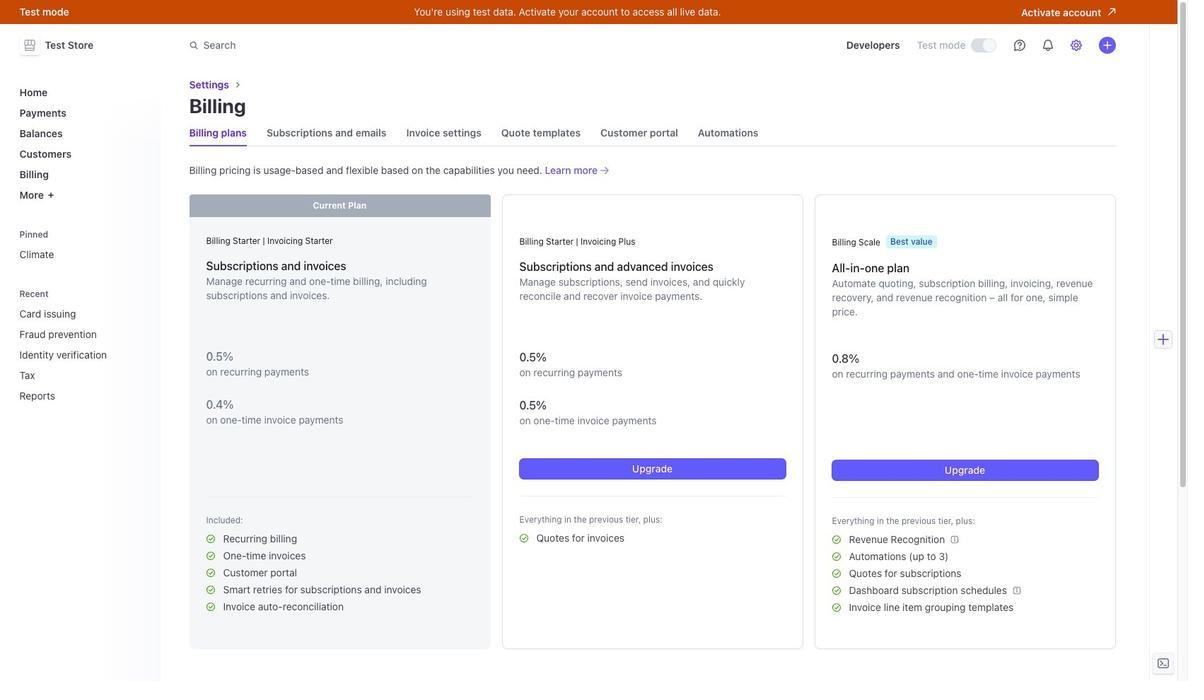 Task type: describe. For each thing, give the bounding box(es) containing it.
Search text field
[[181, 32, 580, 58]]

clear history image
[[138, 290, 147, 298]]

Test mode checkbox
[[972, 39, 996, 52]]

edit pins image
[[138, 230, 147, 239]]



Task type: vqa. For each thing, say whether or not it's contained in the screenshot.
bottommost .
no



Task type: locate. For each thing, give the bounding box(es) containing it.
1 recent element from the top
[[14, 284, 152, 408]]

recent element
[[14, 284, 152, 408], [14, 302, 152, 408]]

core navigation links element
[[14, 81, 152, 207]]

None search field
[[181, 32, 580, 58]]

tab list
[[189, 120, 1116, 146]]

notifications image
[[1043, 40, 1054, 51]]

pinned element
[[14, 225, 152, 266]]

help image
[[1014, 40, 1026, 51]]

settings image
[[1071, 40, 1082, 51]]

2 recent element from the top
[[14, 302, 152, 408]]



